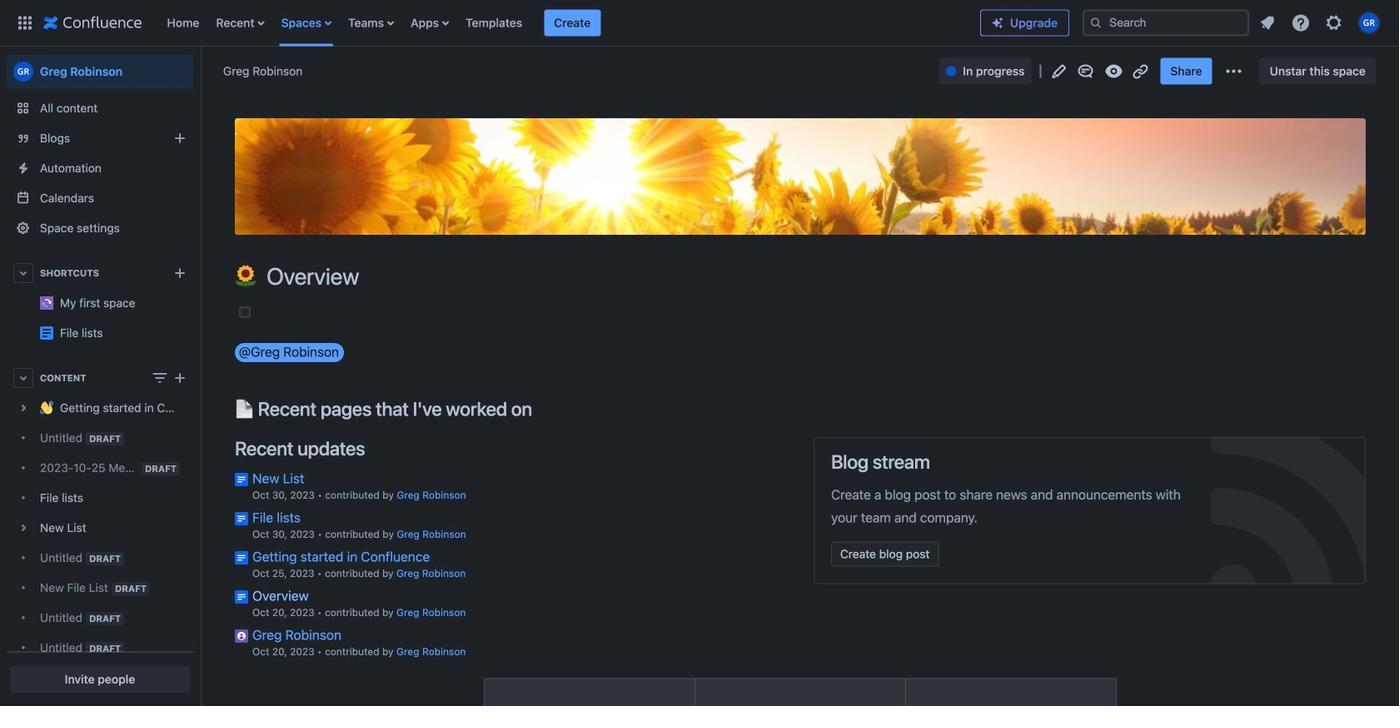 Task type: describe. For each thing, give the bounding box(es) containing it.
:sunflower: image
[[235, 265, 257, 287]]

Search field
[[1083, 10, 1250, 36]]

notification icon image
[[1258, 13, 1278, 33]]

help icon image
[[1291, 13, 1311, 33]]

copy image
[[531, 399, 551, 419]]

premium image
[[991, 16, 1005, 30]]

copy link image
[[1131, 61, 1151, 81]]

list item inside global element
[[544, 10, 601, 36]]

list for premium image
[[1253, 8, 1389, 38]]

:sunflower: image
[[235, 265, 257, 287]]

appswitcher icon image
[[15, 13, 35, 33]]

space element
[[0, 47, 200, 706]]

add shortcut image
[[170, 263, 190, 283]]

stop watching image
[[1104, 61, 1124, 81]]

search image
[[1090, 16, 1103, 30]]

more actions image
[[1224, 61, 1244, 81]]



Task type: vqa. For each thing, say whether or not it's contained in the screenshot.
your within the Add labels dialog
no



Task type: locate. For each thing, give the bounding box(es) containing it.
settings icon image
[[1325, 13, 1345, 33]]

1 horizontal spatial list
[[1253, 8, 1389, 38]]

change view image
[[150, 368, 170, 388]]

tree inside the "space" element
[[7, 393, 193, 706]]

0 horizontal spatial list
[[159, 0, 980, 46]]

list for appswitcher icon
[[159, 0, 980, 46]]

edit this page image
[[1049, 61, 1069, 81]]

list
[[159, 0, 980, 46], [1253, 8, 1389, 38]]

create a blog image
[[170, 128, 190, 148]]

create a page image
[[170, 368, 190, 388]]

global element
[[10, 0, 980, 46]]

list item
[[544, 10, 601, 36]]

file lists image
[[40, 327, 53, 340]]

None search field
[[1083, 10, 1250, 36]]

tree
[[7, 393, 193, 706]]

collapse sidebar image
[[182, 55, 218, 88]]

confluence image
[[43, 13, 142, 33], [43, 13, 142, 33]]

banner
[[0, 0, 1399, 47]]



